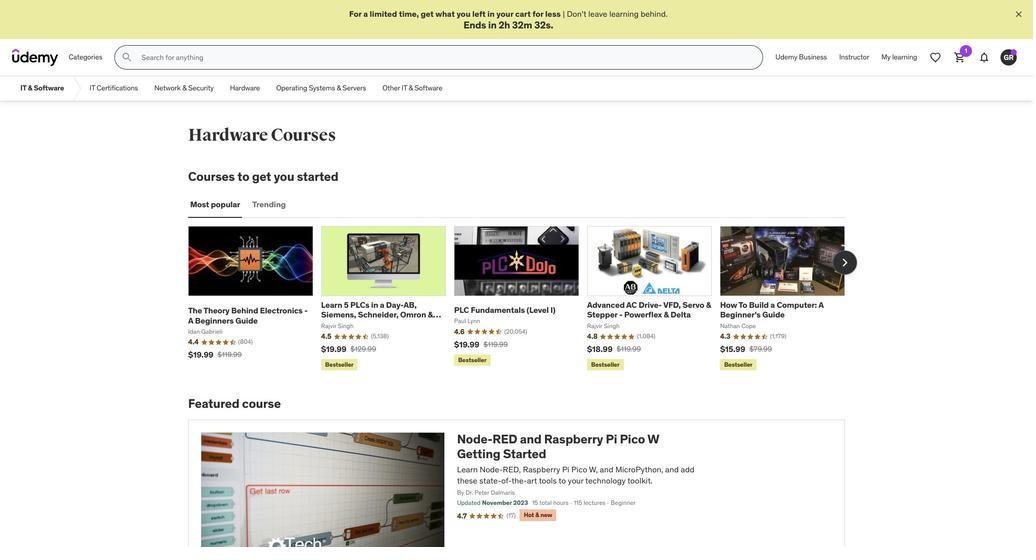 Task type: vqa. For each thing, say whether or not it's contained in the screenshot.
"and" to the middle
yes



Task type: describe. For each thing, give the bounding box(es) containing it.
started
[[503, 447, 547, 462]]

- inside advanced ac drive- vfd, servo & stepper - powerflex & delta
[[619, 310, 623, 320]]

the-
[[512, 476, 527, 486]]

0 vertical spatial to
[[238, 169, 250, 185]]

powerflex
[[624, 310, 662, 320]]

schneider,
[[358, 310, 399, 320]]

plc fundamentals (level i) link
[[454, 305, 556, 315]]

4.7
[[457, 512, 467, 521]]

|
[[563, 9, 565, 19]]

learn inside node-red and raspberry pi pico w getting started learn node-red, raspberry pi pico w, and micropython, and add these state-of-the-art tools to your technology toolkit. by dr. peter dalmaris
[[457, 465, 478, 475]]

your inside for a limited time, get what you left in your cart for less | don't leave learning behind. ends in 2h 32m 32s .
[[497, 9, 514, 19]]

you have alerts image
[[1011, 49, 1017, 56]]

computer:
[[777, 300, 817, 310]]

my
[[882, 53, 891, 62]]

for a limited time, get what you left in your cart for less | don't leave learning behind. ends in 2h 32m 32s .
[[349, 9, 668, 31]]

wishlist image
[[930, 51, 942, 64]]

for
[[533, 9, 544, 19]]

advanced ac drive- vfd, servo & stepper - powerflex & delta link
[[587, 300, 712, 320]]

udemy
[[776, 53, 798, 62]]

(17)
[[507, 512, 516, 520]]

operating
[[276, 84, 307, 93]]

network
[[154, 84, 181, 93]]

1 software from the left
[[34, 84, 64, 93]]

these
[[457, 476, 478, 486]]

udemy image
[[12, 49, 58, 66]]

network & security link
[[146, 76, 222, 101]]

delta inside advanced ac drive- vfd, servo & stepper - powerflex & delta
[[671, 310, 691, 320]]

certifications
[[97, 84, 138, 93]]

my learning
[[882, 53, 918, 62]]

state-
[[480, 476, 501, 486]]

security
[[188, 84, 214, 93]]

arrow pointing to subcategory menu links image
[[72, 76, 81, 101]]

art
[[527, 476, 537, 486]]

toolkit.
[[628, 476, 653, 486]]

omron
[[400, 310, 426, 320]]

how to build a computer: a beginner's guide
[[720, 300, 824, 320]]

1 vertical spatial raspberry
[[523, 465, 560, 475]]

left
[[473, 9, 486, 19]]

1 horizontal spatial courses
[[271, 125, 336, 146]]

shopping cart with 1 item image
[[954, 51, 966, 64]]

time,
[[399, 9, 419, 19]]

1 horizontal spatial and
[[600, 465, 614, 475]]

drive-
[[639, 300, 662, 310]]

updated november 2023
[[457, 500, 528, 507]]

it & software
[[20, 84, 64, 93]]

red,
[[503, 465, 521, 475]]

0 vertical spatial raspberry
[[544, 432, 603, 448]]

close image
[[1014, 9, 1024, 19]]

.
[[551, 19, 554, 31]]

instructor link
[[834, 45, 876, 70]]

next image
[[837, 255, 853, 271]]

gr link
[[997, 45, 1021, 70]]

limited
[[370, 9, 397, 19]]

add
[[681, 465, 695, 475]]

115
[[574, 500, 582, 507]]

stepper
[[587, 310, 618, 320]]

lectures
[[584, 500, 606, 507]]

it & software link
[[12, 76, 72, 101]]

getting
[[457, 447, 501, 462]]

& left servers
[[337, 84, 341, 93]]

featured course
[[188, 396, 281, 412]]

how
[[720, 300, 738, 310]]

ends
[[464, 19, 486, 31]]

1 vertical spatial node-
[[480, 465, 503, 475]]

0 horizontal spatial get
[[252, 169, 271, 185]]

other it & software link
[[374, 76, 451, 101]]

w,
[[589, 465, 598, 475]]

tools
[[539, 476, 557, 486]]

updated
[[457, 500, 481, 507]]

operating systems & servers
[[276, 84, 366, 93]]

carousel element
[[188, 226, 858, 373]]

a for the theory behind electronics - a beginners guide
[[188, 316, 193, 326]]

advanced
[[587, 300, 625, 310]]

& right hot
[[536, 512, 539, 519]]

& right servo
[[706, 300, 712, 310]]

1 horizontal spatial pico
[[620, 432, 645, 448]]

dr.
[[466, 489, 473, 497]]

november
[[482, 500, 512, 507]]

most popular button
[[188, 193, 242, 217]]

to
[[739, 300, 748, 310]]

courses to get you started
[[188, 169, 339, 185]]

less
[[546, 9, 561, 19]]

2h 32m 32s
[[499, 19, 551, 31]]

hot
[[524, 512, 534, 519]]

beginners
[[195, 316, 234, 326]]

0 horizontal spatial and
[[520, 432, 542, 448]]

udemy business
[[776, 53, 827, 62]]

0 horizontal spatial pico
[[572, 465, 588, 475]]

featured
[[188, 396, 240, 412]]

hardware for hardware
[[230, 84, 260, 93]]

new
[[541, 512, 552, 519]]

your inside node-red and raspberry pi pico w getting started learn node-red, raspberry pi pico w, and micropython, and add these state-of-the-art tools to your technology toolkit. by dr. peter dalmaris
[[568, 476, 584, 486]]

hardware link
[[222, 76, 268, 101]]

ab,
[[404, 300, 417, 310]]

it certifications link
[[81, 76, 146, 101]]

my learning link
[[876, 45, 924, 70]]

hardware for hardware courses
[[188, 125, 268, 146]]

how to build a computer: a beginner's guide link
[[720, 300, 824, 320]]

plc
[[454, 305, 469, 315]]

plc fundamentals (level i)
[[454, 305, 556, 315]]

0 vertical spatial node-
[[457, 432, 493, 448]]



Task type: locate. For each thing, give the bounding box(es) containing it.
raspberry
[[544, 432, 603, 448], [523, 465, 560, 475]]

3 it from the left
[[402, 84, 407, 93]]

- inside the theory behind electronics - a beginners guide
[[305, 306, 308, 316]]

0 vertical spatial a
[[819, 300, 824, 310]]

1 horizontal spatial delta
[[671, 310, 691, 320]]

- left ac at right bottom
[[619, 310, 623, 320]]

1 horizontal spatial pi
[[606, 432, 618, 448]]

guide inside "how to build a computer: a beginner's guide"
[[763, 310, 785, 320]]

get left what at left
[[421, 9, 434, 19]]

0 vertical spatial pi
[[606, 432, 618, 448]]

course
[[242, 396, 281, 412]]

- right electronics
[[305, 306, 308, 316]]

1 horizontal spatial software
[[415, 84, 443, 93]]

pico
[[620, 432, 645, 448], [572, 465, 588, 475]]

& down udemy image
[[28, 84, 32, 93]]

hardware down hardware 'link'
[[188, 125, 268, 146]]

learning
[[610, 9, 639, 19], [893, 53, 918, 62]]

learning right leave
[[610, 9, 639, 19]]

delta inside learn 5 plcs in a day-ab, siemens, schneider, omron & delta
[[321, 320, 341, 330]]

i)
[[551, 305, 556, 315]]

0 vertical spatial learning
[[610, 9, 639, 19]]

gr
[[1004, 53, 1014, 62]]

5
[[344, 300, 349, 310]]

pico left w, at the right bottom of page
[[572, 465, 588, 475]]

fundamentals
[[471, 305, 525, 315]]

delta left schneider,
[[321, 320, 341, 330]]

it for it & software
[[20, 84, 26, 93]]

other
[[383, 84, 400, 93]]

a left the beginners
[[188, 316, 193, 326]]

& right "other" at the left of the page
[[409, 84, 413, 93]]

0 horizontal spatial learn
[[321, 300, 342, 310]]

1 horizontal spatial your
[[568, 476, 584, 486]]

udemy business link
[[770, 45, 834, 70]]

systems
[[309, 84, 335, 93]]

learn left 5 at the left of the page
[[321, 300, 342, 310]]

0 vertical spatial learn
[[321, 300, 342, 310]]

1 vertical spatial get
[[252, 169, 271, 185]]

Search for anything text field
[[140, 49, 751, 66]]

learn up these
[[457, 465, 478, 475]]

guide for build
[[763, 310, 785, 320]]

1 vertical spatial a
[[188, 316, 193, 326]]

the
[[188, 306, 202, 316]]

115 lectures
[[574, 500, 606, 507]]

started
[[297, 169, 339, 185]]

15
[[532, 500, 538, 507]]

hardware
[[230, 84, 260, 93], [188, 125, 268, 146]]

0 vertical spatial get
[[421, 9, 434, 19]]

1 horizontal spatial learning
[[893, 53, 918, 62]]

1 horizontal spatial learn
[[457, 465, 478, 475]]

most popular
[[190, 200, 240, 210]]

red
[[493, 432, 518, 448]]

0 vertical spatial your
[[497, 9, 514, 19]]

you up 'trending'
[[274, 169, 294, 185]]

0 horizontal spatial -
[[305, 306, 308, 316]]

behind
[[231, 306, 258, 316]]

0 horizontal spatial a
[[364, 9, 368, 19]]

categories
[[69, 53, 102, 62]]

popular
[[211, 200, 240, 210]]

pico left w
[[620, 432, 645, 448]]

technology
[[586, 476, 626, 486]]

to right "tools" at the right bottom of page
[[559, 476, 566, 486]]

1 vertical spatial learn
[[457, 465, 478, 475]]

0 vertical spatial you
[[457, 9, 471, 19]]

learning right my
[[893, 53, 918, 62]]

raspberry up w, at the right bottom of page
[[544, 432, 603, 448]]

2 it from the left
[[90, 84, 95, 93]]

advanced ac drive- vfd, servo & stepper - powerflex & delta
[[587, 300, 712, 320]]

0 horizontal spatial learning
[[610, 9, 639, 19]]

vfd,
[[664, 300, 681, 310]]

a inside for a limited time, get what you left in your cart for less | don't leave learning behind. ends in 2h 32m 32s .
[[364, 9, 368, 19]]

cart
[[515, 9, 531, 19]]

2 horizontal spatial and
[[666, 465, 679, 475]]

a right computer:
[[819, 300, 824, 310]]

courses up most popular
[[188, 169, 235, 185]]

learn 5 plcs in a day-ab, siemens, schneider, omron & delta
[[321, 300, 433, 330]]

you inside for a limited time, get what you left in your cart for less | don't leave learning behind. ends in 2h 32m 32s .
[[457, 9, 471, 19]]

1 horizontal spatial guide
[[763, 310, 785, 320]]

& right omron
[[428, 310, 433, 320]]

and right red
[[520, 432, 542, 448]]

get up 'trending'
[[252, 169, 271, 185]]

hot & new
[[524, 512, 552, 519]]

node-red and raspberry pi pico w getting started learn node-red, raspberry pi pico w, and micropython, and add these state-of-the-art tools to your technology toolkit. by dr. peter dalmaris
[[457, 432, 695, 497]]

1 vertical spatial pico
[[572, 465, 588, 475]]

1 vertical spatial your
[[568, 476, 584, 486]]

software down search for anything text box
[[415, 84, 443, 93]]

and
[[520, 432, 542, 448], [600, 465, 614, 475], [666, 465, 679, 475]]

a
[[364, 9, 368, 19], [380, 300, 385, 310], [771, 300, 775, 310]]

in
[[488, 9, 495, 19], [488, 19, 497, 31], [371, 300, 378, 310]]

your up 115
[[568, 476, 584, 486]]

a right the for
[[364, 9, 368, 19]]

guide right theory
[[236, 316, 258, 326]]

it right arrow pointing to subcategory menu links icon
[[90, 84, 95, 93]]

2 software from the left
[[415, 84, 443, 93]]

electronics
[[260, 306, 303, 316]]

the theory behind electronics - a beginners guide link
[[188, 306, 308, 326]]

you
[[457, 9, 471, 19], [274, 169, 294, 185]]

raspberry up "tools" at the right bottom of page
[[523, 465, 560, 475]]

0 horizontal spatial to
[[238, 169, 250, 185]]

learn 5 plcs in a day-ab, siemens, schneider, omron & delta link
[[321, 300, 441, 330]]

hardware courses
[[188, 125, 336, 146]]

0 horizontal spatial it
[[20, 84, 26, 93]]

0 horizontal spatial delta
[[321, 320, 341, 330]]

a inside learn 5 plcs in a day-ab, siemens, schneider, omron & delta
[[380, 300, 385, 310]]

pi left w, at the right bottom of page
[[562, 465, 570, 475]]

guide for behind
[[236, 316, 258, 326]]

0 horizontal spatial guide
[[236, 316, 258, 326]]

categories button
[[63, 45, 109, 70]]

business
[[799, 53, 827, 62]]

delta right drive-
[[671, 310, 691, 320]]

0 vertical spatial hardware
[[230, 84, 260, 93]]

1 horizontal spatial you
[[457, 9, 471, 19]]

notifications image
[[979, 51, 991, 64]]

micropython,
[[616, 465, 664, 475]]

operating systems & servers link
[[268, 76, 374, 101]]

1 it from the left
[[20, 84, 26, 93]]

get
[[421, 9, 434, 19], [252, 169, 271, 185]]

0 vertical spatial pico
[[620, 432, 645, 448]]

don't
[[567, 9, 587, 19]]

to up popular
[[238, 169, 250, 185]]

0 horizontal spatial a
[[188, 316, 193, 326]]

and up technology
[[600, 465, 614, 475]]

learn inside learn 5 plcs in a day-ab, siemens, schneider, omron & delta
[[321, 300, 342, 310]]

a left day- at bottom left
[[380, 300, 385, 310]]

pi up micropython,
[[606, 432, 618, 448]]

by
[[457, 489, 464, 497]]

in inside learn 5 plcs in a day-ab, siemens, schneider, omron & delta
[[371, 300, 378, 310]]

1 vertical spatial learning
[[893, 53, 918, 62]]

to inside node-red and raspberry pi pico w getting started learn node-red, raspberry pi pico w, and micropython, and add these state-of-the-art tools to your technology toolkit. by dr. peter dalmaris
[[559, 476, 566, 486]]

node- up state-
[[480, 465, 503, 475]]

it certifications
[[90, 84, 138, 93]]

submit search image
[[121, 51, 133, 64]]

1 horizontal spatial a
[[380, 300, 385, 310]]

0 horizontal spatial pi
[[562, 465, 570, 475]]

software left arrow pointing to subcategory menu links icon
[[34, 84, 64, 93]]

in right "plcs"
[[371, 300, 378, 310]]

guide inside the theory behind electronics - a beginners guide
[[236, 316, 258, 326]]

1 vertical spatial pi
[[562, 465, 570, 475]]

a right build
[[771, 300, 775, 310]]

of-
[[501, 476, 512, 486]]

ac
[[627, 300, 637, 310]]

build
[[749, 300, 769, 310]]

1 vertical spatial you
[[274, 169, 294, 185]]

to
[[238, 169, 250, 185], [559, 476, 566, 486]]

it right "other" at the left of the page
[[402, 84, 407, 93]]

2 horizontal spatial a
[[771, 300, 775, 310]]

1 link
[[948, 45, 973, 70]]

1 horizontal spatial it
[[90, 84, 95, 93]]

pi
[[606, 432, 618, 448], [562, 465, 570, 475]]

0 horizontal spatial your
[[497, 9, 514, 19]]

it for it certifications
[[90, 84, 95, 93]]

2 horizontal spatial it
[[402, 84, 407, 93]]

a for how to build a computer: a beginner's guide
[[819, 300, 824, 310]]

your left cart
[[497, 9, 514, 19]]

& right drive-
[[664, 310, 669, 320]]

and left the add
[[666, 465, 679, 475]]

siemens,
[[321, 310, 356, 320]]

in right left
[[488, 9, 495, 19]]

1 horizontal spatial to
[[559, 476, 566, 486]]

-
[[305, 306, 308, 316], [619, 310, 623, 320]]

learning inside for a limited time, get what you left in your cart for less | don't leave learning behind. ends in 2h 32m 32s .
[[610, 9, 639, 19]]

(level
[[527, 305, 549, 315]]

courses up started
[[271, 125, 336, 146]]

it down udemy image
[[20, 84, 26, 93]]

trending button
[[250, 193, 288, 217]]

you left left
[[457, 9, 471, 19]]

learn
[[321, 300, 342, 310], [457, 465, 478, 475]]

0 horizontal spatial courses
[[188, 169, 235, 185]]

0 horizontal spatial you
[[274, 169, 294, 185]]

1 vertical spatial courses
[[188, 169, 235, 185]]

a inside "how to build a computer: a beginner's guide"
[[819, 300, 824, 310]]

& inside learn 5 plcs in a day-ab, siemens, schneider, omron & delta
[[428, 310, 433, 320]]

theory
[[204, 306, 230, 316]]

servo
[[683, 300, 705, 310]]

hardware right security
[[230, 84, 260, 93]]

plcs
[[350, 300, 370, 310]]

courses
[[271, 125, 336, 146], [188, 169, 235, 185]]

instructor
[[840, 53, 870, 62]]

in right ends
[[488, 19, 497, 31]]

& left security
[[182, 84, 187, 93]]

15 total hours
[[532, 500, 569, 507]]

guide right the to
[[763, 310, 785, 320]]

1 horizontal spatial -
[[619, 310, 623, 320]]

1 vertical spatial to
[[559, 476, 566, 486]]

get inside for a limited time, get what you left in your cart for less | don't leave learning behind. ends in 2h 32m 32s .
[[421, 9, 434, 19]]

1 horizontal spatial a
[[819, 300, 824, 310]]

w
[[648, 432, 660, 448]]

node- up these
[[457, 432, 493, 448]]

a inside the theory behind electronics - a beginners guide
[[188, 316, 193, 326]]

behind.
[[641, 9, 668, 19]]

beginner's
[[720, 310, 761, 320]]

1
[[965, 47, 968, 55]]

1 horizontal spatial get
[[421, 9, 434, 19]]

hardware inside 'link'
[[230, 84, 260, 93]]

0 horizontal spatial software
[[34, 84, 64, 93]]

servers
[[343, 84, 366, 93]]

0 vertical spatial courses
[[271, 125, 336, 146]]

1 vertical spatial hardware
[[188, 125, 268, 146]]

a inside "how to build a computer: a beginner's guide"
[[771, 300, 775, 310]]



